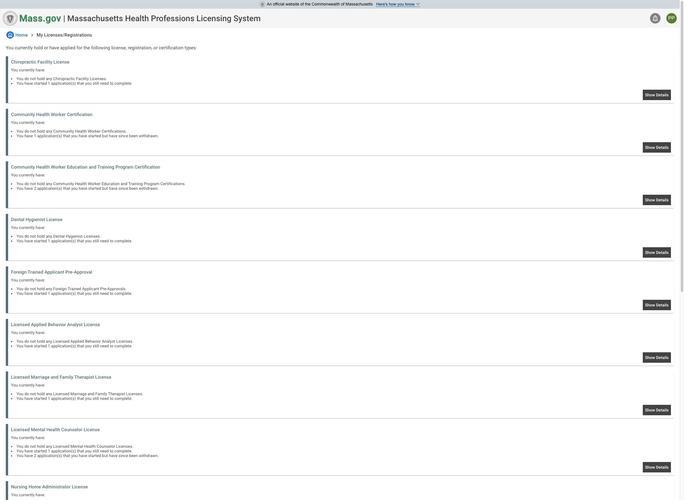 Task type: locate. For each thing, give the bounding box(es) containing it.
heading
[[67, 14, 261, 23]]

1 horizontal spatial no color image
[[652, 15, 659, 22]]

no color image
[[29, 32, 35, 38]]

1 vertical spatial no color image
[[6, 31, 14, 39]]

no color image
[[652, 15, 659, 22], [6, 31, 14, 39]]

0 horizontal spatial no color image
[[6, 31, 14, 39]]



Task type: vqa. For each thing, say whether or not it's contained in the screenshot.
fourth "option group" from the bottom
no



Task type: describe. For each thing, give the bounding box(es) containing it.
0 vertical spatial no color image
[[652, 15, 659, 22]]

massachusetts state seal image
[[260, 1, 265, 7]]

massachusetts state seal image
[[3, 11, 17, 26]]



